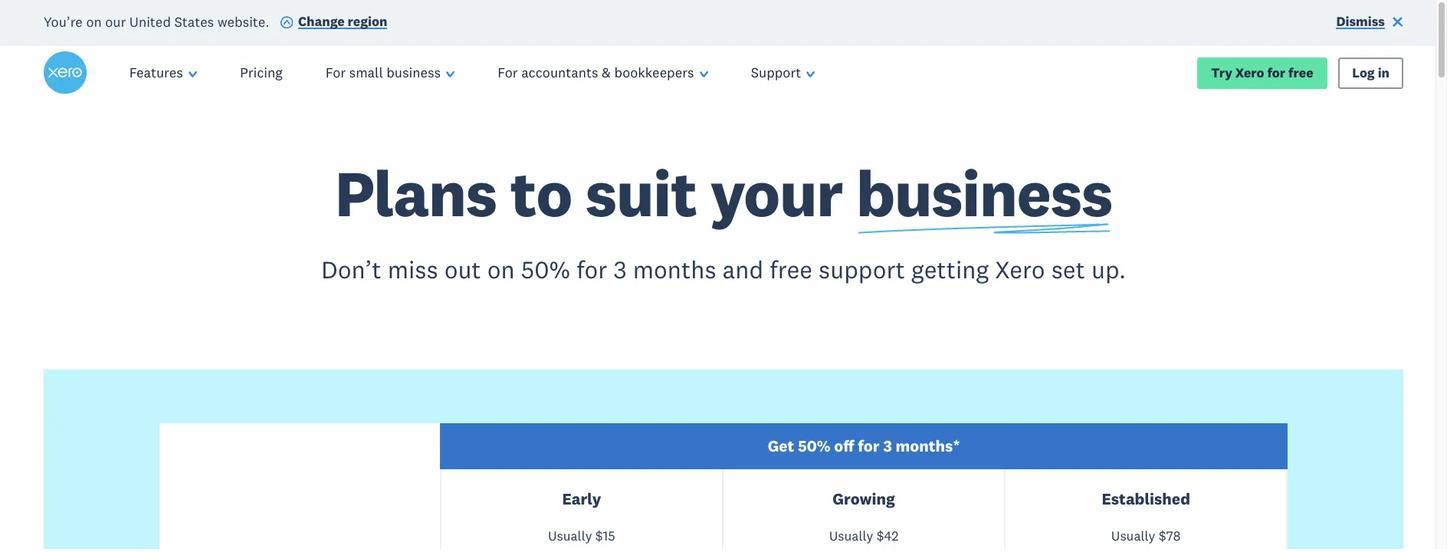 Task type: vqa. For each thing, say whether or not it's contained in the screenshot.
the middle Gusto
no



Task type: locate. For each thing, give the bounding box(es) containing it.
1 horizontal spatial for
[[498, 64, 518, 81]]

xero right try
[[1236, 64, 1265, 81]]

for for for accountants & bookkeepers
[[498, 64, 518, 81]]

don't
[[321, 254, 382, 284]]

your
[[711, 153, 843, 233]]

$ down growing
[[877, 527, 885, 544]]

on
[[86, 12, 102, 30], [488, 254, 515, 284]]

plans to suit your
[[335, 153, 857, 233]]

1 vertical spatial for
[[577, 254, 608, 284]]

usually down established on the bottom of page
[[1112, 527, 1156, 544]]

growing
[[833, 488, 896, 509]]

usually for growing
[[830, 527, 874, 544]]

usually for early
[[548, 527, 592, 544]]

$
[[596, 527, 603, 544], [877, 527, 885, 544], [1159, 527, 1167, 544]]

don't miss out on 50% for 3 months and free support getting xero set up.
[[321, 254, 1127, 284]]

for
[[1268, 64, 1286, 81], [577, 254, 608, 284], [858, 436, 880, 457]]

3
[[614, 254, 627, 284], [884, 436, 893, 457]]

2 usually from the left
[[830, 527, 874, 544]]

0 vertical spatial 50%
[[521, 254, 571, 284]]

50%
[[521, 254, 571, 284], [798, 436, 831, 457]]

1 vertical spatial business
[[857, 153, 1113, 233]]

support
[[819, 254, 906, 284]]

0 horizontal spatial xero
[[996, 254, 1046, 284]]

0 horizontal spatial for
[[326, 64, 346, 81]]

$ for growing
[[877, 527, 885, 544]]

for right try
[[1268, 64, 1286, 81]]

log in link
[[1339, 57, 1405, 89]]

0 horizontal spatial on
[[86, 12, 102, 30]]

for left small on the left of page
[[326, 64, 346, 81]]

0 vertical spatial free
[[1289, 64, 1314, 81]]

months
[[633, 254, 717, 284]]

0 horizontal spatial $
[[596, 527, 603, 544]]

3 left "months*" at the right of the page
[[884, 436, 893, 457]]

bookkeepers
[[615, 64, 695, 81]]

&
[[602, 64, 611, 81]]

0 vertical spatial xero
[[1236, 64, 1265, 81]]

0 vertical spatial business
[[387, 64, 441, 81]]

1 horizontal spatial usually
[[830, 527, 874, 544]]

region
[[348, 13, 388, 30]]

50% left off
[[798, 436, 831, 457]]

miss
[[388, 254, 438, 284]]

business
[[387, 64, 441, 81], [857, 153, 1113, 233]]

for small business button
[[304, 46, 476, 100]]

1 horizontal spatial for
[[858, 436, 880, 457]]

free
[[1289, 64, 1314, 81], [770, 254, 813, 284]]

out
[[445, 254, 481, 284]]

business inside 'dropdown button'
[[387, 64, 441, 81]]

united
[[129, 12, 171, 30]]

1 vertical spatial free
[[770, 254, 813, 284]]

0 horizontal spatial usually
[[548, 527, 592, 544]]

xero
[[1236, 64, 1265, 81], [996, 254, 1046, 284]]

2 $ from the left
[[877, 527, 885, 544]]

1 vertical spatial 50%
[[798, 436, 831, 457]]

2 horizontal spatial $
[[1159, 527, 1167, 544]]

for inside 'dropdown button'
[[326, 64, 346, 81]]

states
[[174, 12, 214, 30]]

1 vertical spatial on
[[488, 254, 515, 284]]

3 $ from the left
[[1159, 527, 1167, 544]]

on left 'our'
[[86, 12, 102, 30]]

0 vertical spatial on
[[86, 12, 102, 30]]

1 horizontal spatial xero
[[1236, 64, 1265, 81]]

for inside dropdown button
[[498, 64, 518, 81]]

xero left set
[[996, 254, 1046, 284]]

$ down early
[[596, 527, 603, 544]]

change region
[[298, 13, 388, 30]]

1 for from the left
[[326, 64, 346, 81]]

1 usually from the left
[[548, 527, 592, 544]]

for down plans to suit your
[[577, 254, 608, 284]]

0 vertical spatial for
[[1268, 64, 1286, 81]]

xero homepage image
[[43, 52, 86, 94]]

0 horizontal spatial for
[[577, 254, 608, 284]]

for left accountants
[[498, 64, 518, 81]]

1 $ from the left
[[596, 527, 603, 544]]

accountants
[[522, 64, 599, 81]]

usually down early
[[548, 527, 592, 544]]

for
[[326, 64, 346, 81], [498, 64, 518, 81]]

for accountants & bookkeepers
[[498, 64, 695, 81]]

pricing link
[[219, 46, 304, 100]]

2 horizontal spatial usually
[[1112, 527, 1156, 544]]

in
[[1379, 64, 1390, 81]]

for right off
[[858, 436, 880, 457]]

2 horizontal spatial for
[[1268, 64, 1286, 81]]

0 horizontal spatial business
[[387, 64, 441, 81]]

try xero for free link
[[1198, 57, 1328, 89]]

15
[[603, 527, 616, 544]]

1 horizontal spatial $
[[877, 527, 885, 544]]

3 usually from the left
[[1112, 527, 1156, 544]]

pricing
[[240, 64, 283, 81]]

2 vertical spatial for
[[858, 436, 880, 457]]

3 left months at left
[[614, 254, 627, 284]]

our
[[105, 12, 126, 30]]

you're on our united states website.
[[43, 12, 269, 30]]

website.
[[218, 12, 269, 30]]

free left log
[[1289, 64, 1314, 81]]

free right and
[[770, 254, 813, 284]]

1 horizontal spatial 3
[[884, 436, 893, 457]]

free inside 'link'
[[1289, 64, 1314, 81]]

$ down established on the bottom of page
[[1159, 527, 1167, 544]]

50% down to on the left top of page
[[521, 254, 571, 284]]

1 vertical spatial 3
[[884, 436, 893, 457]]

usually
[[548, 527, 592, 544], [830, 527, 874, 544], [1112, 527, 1156, 544]]

1 horizontal spatial free
[[1289, 64, 1314, 81]]

42
[[885, 527, 899, 544]]

getting
[[912, 254, 990, 284]]

on right 'out'
[[488, 254, 515, 284]]

0 vertical spatial 3
[[614, 254, 627, 284]]

2 for from the left
[[498, 64, 518, 81]]

months*
[[896, 436, 961, 457]]

usually down growing
[[830, 527, 874, 544]]

usually $ 42
[[830, 527, 899, 544]]



Task type: describe. For each thing, give the bounding box(es) containing it.
log
[[1353, 64, 1376, 81]]

0 horizontal spatial 50%
[[521, 254, 571, 284]]

small
[[349, 64, 383, 81]]

established
[[1103, 488, 1191, 509]]

early
[[563, 488, 602, 509]]

1 horizontal spatial on
[[488, 254, 515, 284]]

78
[[1167, 527, 1182, 544]]

and
[[723, 254, 764, 284]]

plans
[[335, 153, 497, 233]]

for small business
[[326, 64, 441, 81]]

features
[[129, 64, 183, 81]]

get
[[768, 436, 795, 457]]

you're
[[43, 12, 83, 30]]

dismiss
[[1337, 13, 1386, 30]]

0 horizontal spatial 3
[[614, 254, 627, 284]]

log in
[[1353, 64, 1390, 81]]

$ for established
[[1159, 527, 1167, 544]]

off
[[835, 436, 855, 457]]

change
[[298, 13, 345, 30]]

0 horizontal spatial free
[[770, 254, 813, 284]]

for accountants & bookkeepers button
[[476, 46, 730, 100]]

xero inside 'link'
[[1236, 64, 1265, 81]]

dismiss button
[[1337, 13, 1405, 33]]

up.
[[1092, 254, 1127, 284]]

1 vertical spatial xero
[[996, 254, 1046, 284]]

suit
[[586, 153, 697, 233]]

usually for established
[[1112, 527, 1156, 544]]

change region button
[[280, 13, 388, 33]]

set
[[1052, 254, 1086, 284]]

try xero for free
[[1212, 64, 1314, 81]]

usually $ 78
[[1112, 527, 1182, 544]]

support button
[[730, 46, 837, 100]]

try
[[1212, 64, 1233, 81]]

$ for early
[[596, 527, 603, 544]]

for inside try xero for free 'link'
[[1268, 64, 1286, 81]]

support
[[751, 64, 802, 81]]

usually $ 15
[[548, 527, 616, 544]]

to
[[510, 153, 572, 233]]

for for for small business
[[326, 64, 346, 81]]

get 50% off for 3 months*
[[768, 436, 961, 457]]

1 horizontal spatial 50%
[[798, 436, 831, 457]]

1 horizontal spatial business
[[857, 153, 1113, 233]]

features button
[[108, 46, 219, 100]]



